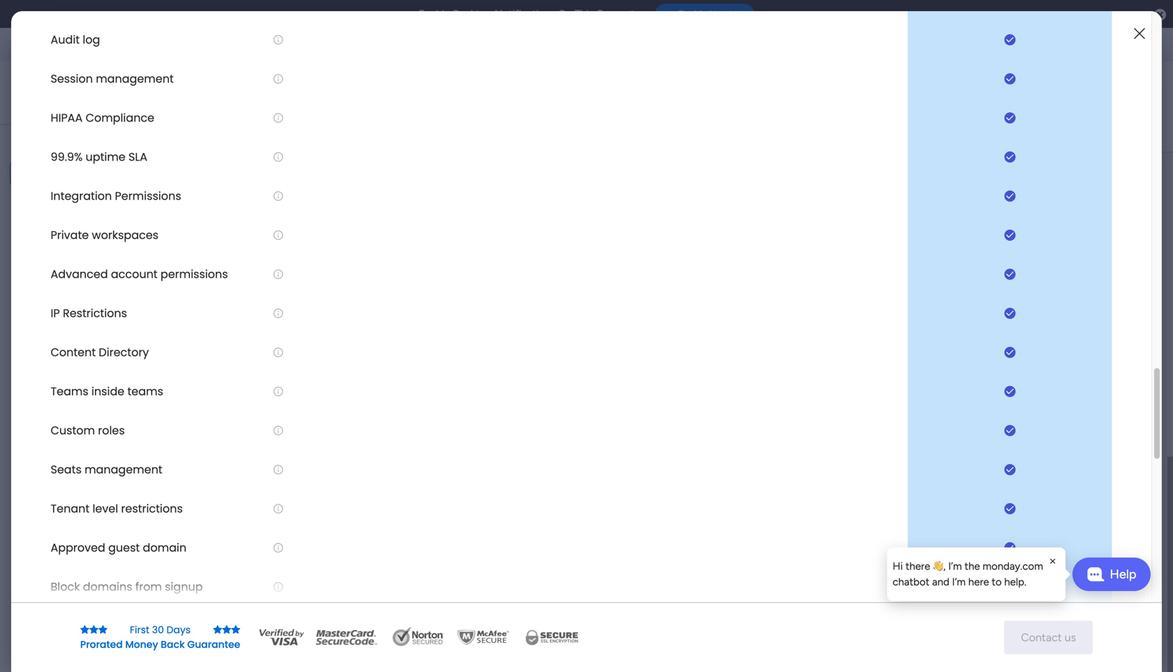 Task type: locate. For each thing, give the bounding box(es) containing it.
3 star image from the left
[[231, 625, 240, 635]]

2 star image from the left
[[213, 625, 222, 635]]

the
[[965, 560, 980, 573]]

0 vertical spatial i'm
[[948, 560, 962, 573]]

private workspaces
[[51, 227, 159, 243]]

prorated
[[80, 638, 123, 652]]

doyle
[[303, 265, 328, 277]]

guest
[[108, 540, 140, 556]]

0 vertical spatial management
[[96, 71, 174, 87]]

Primary Contacts field
[[237, 184, 355, 202]]

enable inside button
[[678, 8, 707, 20]]

i'm right and
[[952, 576, 966, 589]]

add new group button
[[213, 383, 312, 406]]

workspaces
[[92, 227, 159, 243]]

log
[[83, 32, 100, 47]]

management up tenant level restrictions
[[85, 462, 162, 478]]

my contacts
[[212, 72, 350, 103]]

advanced account permissions
[[51, 266, 228, 282]]

option
[[8, 94, 170, 116]]

hipaa
[[51, 110, 83, 126]]

None field
[[501, 94, 1082, 112]]

1 vertical spatial management
[[85, 462, 162, 478]]

99.9%
[[51, 149, 83, 165]]

enable left now!
[[678, 8, 707, 20]]

1 enable from the left
[[419, 8, 450, 20]]

hi there 👋,  i'm the monday.com chatbot and i'm here to help.
[[893, 560, 1043, 589]]

use quick search
[[27, 417, 105, 429]]

chat bot icon image
[[1087, 568, 1104, 582]]

i'm
[[948, 560, 962, 573], [952, 576, 966, 589]]

integration permissions
[[51, 188, 181, 204]]

enable desktop notifications on this computer
[[419, 8, 644, 20]]

on
[[558, 8, 572, 20]]

enable left desktop
[[419, 8, 450, 20]]

hipaa compliance
[[51, 110, 154, 126]]

results
[[61, 347, 99, 362]]

contacts up table
[[250, 72, 350, 103]]

content directory
[[51, 345, 149, 360]]

guarantee
[[187, 638, 240, 652]]

enable
[[419, 8, 450, 20], [678, 8, 707, 20]]

teams
[[127, 384, 163, 399]]

or filters.
[[70, 379, 108, 391]]

search
[[72, 417, 103, 429]]

1 vertical spatial contacts
[[293, 184, 352, 202]]

management down the monday button
[[96, 71, 174, 87]]

mcafee secure image
[[455, 627, 511, 648]]

this
[[575, 8, 594, 20]]

contact
[[240, 151, 274, 163]]

chatbot
[[893, 576, 930, 589]]

1 star image from the left
[[89, 625, 98, 635]]

contacts up the levy
[[293, 184, 352, 202]]

contacts
[[250, 72, 350, 103], [293, 184, 352, 202]]

use
[[27, 417, 42, 429]]

management for seats management
[[85, 462, 162, 478]]

1 horizontal spatial enable
[[678, 8, 707, 20]]

private
[[51, 227, 89, 243]]

approved guest domain
[[51, 540, 186, 556]]

star image
[[80, 625, 89, 635], [213, 625, 222, 635], [222, 625, 231, 635]]

contacts inside field
[[293, 184, 352, 202]]

star image for third star icon from left
[[213, 625, 222, 635]]

uptime
[[86, 149, 125, 165]]

home link
[[8, 70, 170, 92]]

star image for second star icon from the left
[[80, 625, 89, 635]]

session
[[51, 71, 93, 87]]

lottie animation image
[[0, 531, 178, 672]]

from
[[135, 579, 162, 595]]

prorated money back guarantee
[[80, 638, 240, 652]]

roles
[[98, 423, 125, 438]]

madison doyle
[[264, 265, 328, 277]]

star image
[[89, 625, 98, 635], [98, 625, 107, 635], [231, 625, 240, 635]]

everyone at beyond imagination image
[[1103, 94, 1121, 112]]

i'm right '👋,'
[[948, 560, 962, 573]]

dialog
[[887, 548, 1066, 602]]

0 horizontal spatial enable
[[419, 8, 450, 20]]

lottie animation element
[[0, 531, 178, 672]]

contacts for primary contacts
[[293, 184, 352, 202]]

monday.com
[[983, 560, 1043, 573]]

no results found
[[43, 347, 135, 362]]

sla
[[128, 149, 147, 165]]

2 star image from the left
[[98, 625, 107, 635]]

1 vertical spatial i'm
[[952, 576, 966, 589]]

main
[[233, 114, 254, 126]]

primary
[[240, 184, 290, 202]]

main table button
[[212, 109, 290, 131]]

1 star image from the left
[[80, 625, 89, 635]]

level
[[92, 501, 118, 517]]

hi
[[893, 560, 903, 573]]

0 vertical spatial contacts
[[250, 72, 350, 103]]

monday button
[[36, 27, 223, 63]]

found
[[102, 347, 135, 362]]

2 enable from the left
[[678, 8, 707, 20]]

enable for enable desktop notifications on this computer
[[419, 8, 450, 20]]

notifications
[[494, 8, 555, 20]]

primary contacts
[[240, 184, 352, 202]]

advanced
[[51, 266, 108, 282]]

first 30 days
[[130, 624, 191, 637]]

ip restrictions
[[51, 305, 127, 321]]

back
[[161, 638, 185, 652]]

see plans
[[244, 39, 286, 51]]

monday
[[62, 37, 110, 52]]

My Contacts field
[[209, 72, 354, 103]]

custom
[[51, 423, 95, 438]]

dapulse close image
[[1154, 8, 1166, 22]]

add
[[239, 389, 257, 400]]



Task type: describe. For each thing, give the bounding box(es) containing it.
help button
[[1073, 558, 1151, 591]]

no
[[43, 347, 59, 362]]

and
[[932, 576, 949, 589]]

home
[[31, 75, 57, 87]]

invite members image
[[987, 38, 1001, 52]]

filters.
[[81, 379, 108, 391]]

permissions
[[115, 188, 181, 204]]

30
[[152, 624, 164, 637]]

see plans button
[[225, 34, 293, 55]]

compliance
[[86, 110, 154, 126]]

help.
[[1004, 576, 1027, 589]]

plans
[[263, 39, 286, 51]]

domain
[[143, 540, 186, 556]]

add new group
[[239, 389, 306, 400]]

see
[[244, 39, 261, 51]]

3 star image from the left
[[222, 625, 231, 635]]

teams
[[51, 384, 88, 399]]

norton secured image
[[387, 627, 450, 648]]

signup
[[165, 579, 203, 595]]

new
[[217, 151, 238, 163]]

seats management
[[51, 462, 162, 478]]

table
[[257, 114, 280, 126]]

enable for enable now!
[[678, 8, 707, 20]]

enable now!
[[678, 8, 731, 20]]

to
[[992, 576, 1002, 589]]

domains
[[83, 579, 132, 595]]

desktop
[[453, 8, 492, 20]]

seats
[[51, 462, 82, 478]]

restrictions
[[121, 501, 183, 517]]

directory
[[99, 345, 149, 360]]

inside
[[91, 384, 124, 399]]

new contact button
[[212, 146, 280, 168]]

👋,
[[933, 560, 946, 573]]

money
[[125, 638, 158, 652]]

phoenix
[[264, 239, 298, 251]]

contacts for my contacts
[[250, 72, 350, 103]]

audit log
[[51, 32, 100, 47]]

content
[[51, 345, 96, 360]]

phoenix levy
[[264, 239, 321, 251]]

99.9% uptime sla
[[51, 149, 147, 165]]

here
[[968, 576, 989, 589]]

verified by visa image
[[257, 627, 306, 648]]

help
[[1110, 567, 1136, 582]]

custom roles
[[51, 423, 125, 438]]

days
[[167, 624, 191, 637]]

madison
[[264, 265, 301, 277]]

computer
[[596, 8, 644, 20]]

my
[[212, 72, 244, 103]]

session management
[[51, 71, 174, 87]]

dialog containing hi there 👋,  i'm the monday.com
[[887, 548, 1066, 602]]

audit
[[51, 32, 80, 47]]

block domains from signup
[[51, 579, 203, 595]]

new
[[259, 389, 278, 400]]

levy
[[301, 239, 321, 251]]

ip
[[51, 305, 60, 321]]

approved
[[51, 540, 105, 556]]

management for session management
[[96, 71, 174, 87]]

⌘
[[111, 417, 121, 429]]

block
[[51, 579, 80, 595]]

quick
[[45, 417, 70, 429]]

main table
[[233, 114, 280, 126]]

group
[[280, 389, 306, 400]]

mastercard secure code image
[[311, 627, 381, 648]]

first
[[130, 624, 149, 637]]

there
[[905, 560, 930, 573]]

integration
[[51, 188, 112, 204]]

tenant
[[51, 501, 90, 517]]

new contact
[[217, 151, 274, 163]]

tenant level restrictions
[[51, 501, 183, 517]]

ssl encrypted image
[[517, 627, 587, 648]]

terry turtle image
[[1134, 34, 1156, 56]]

teams inside teams
[[51, 384, 163, 399]]



Task type: vqa. For each thing, say whether or not it's contained in the screenshot.
first Public board image from the bottom of the page
no



